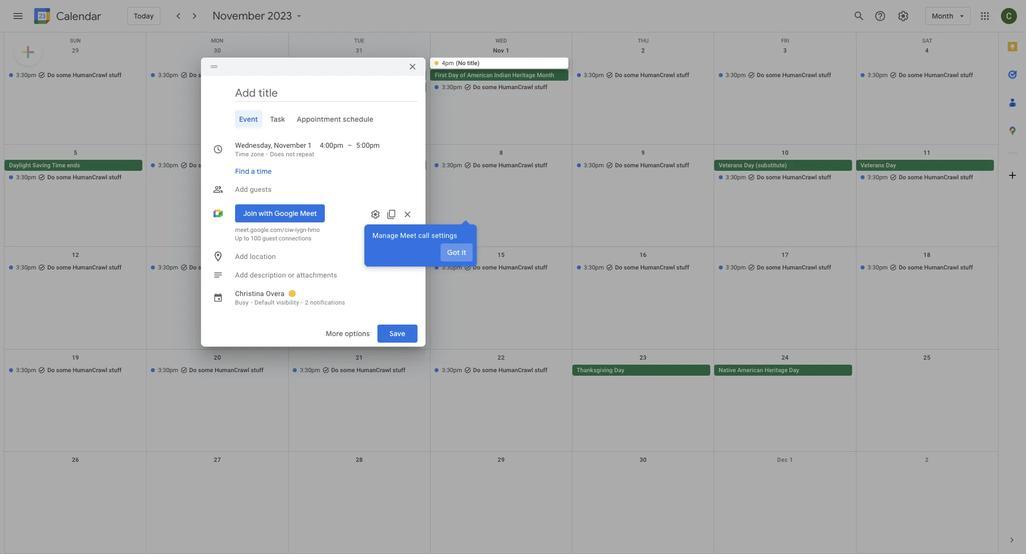 Task type: locate. For each thing, give the bounding box(es) containing it.
indian
[[495, 72, 511, 79]]

daylight saving time ends
[[9, 162, 80, 169]]

november 2023
[[213, 9, 292, 23]]

cell down 5
[[5, 160, 147, 184]]

1 vertical spatial 1
[[790, 457, 794, 464]]

28
[[356, 457, 363, 464]]

0 horizontal spatial american
[[467, 72, 493, 79]]

6
[[216, 150, 219, 157]]

row containing 19
[[5, 350, 999, 452]]

1 right dec
[[790, 457, 794, 464]]

title)
[[468, 60, 480, 67]]

Add title text field
[[235, 86, 418, 101]]

do
[[47, 72, 55, 79], [189, 72, 197, 79], [302, 72, 309, 79], [615, 72, 623, 79], [758, 72, 765, 79], [900, 72, 907, 79], [473, 84, 481, 91], [189, 162, 197, 169], [473, 162, 481, 169], [615, 162, 623, 169], [47, 174, 55, 181], [758, 174, 765, 181], [900, 174, 907, 181], [47, 265, 55, 272], [189, 265, 197, 272], [331, 265, 339, 272], [473, 265, 481, 272], [615, 265, 623, 272], [758, 265, 765, 272], [900, 265, 907, 272], [47, 367, 55, 374], [189, 367, 197, 374], [331, 367, 339, 374], [473, 367, 481, 374]]

month
[[537, 72, 555, 79]]

manage
[[373, 232, 399, 240]]

humancrawl down 21
[[357, 367, 391, 374]]

iygn-
[[295, 227, 308, 234]]

cell down 10
[[715, 160, 857, 184]]

0 horizontal spatial veterans
[[719, 162, 743, 169]]

1 right nov
[[506, 47, 510, 54]]

humancrawl down 4
[[925, 72, 960, 79]]

27
[[214, 457, 221, 464]]

do some humancrawl stuff down thu
[[615, 72, 690, 79]]

1 horizontal spatial 29
[[498, 457, 505, 464]]

0 vertical spatial heritage
[[513, 72, 536, 79]]

american
[[467, 72, 493, 79], [738, 367, 764, 374]]

meet inside alert dialog
[[400, 232, 417, 240]]

do some humancrawl stuff
[[47, 72, 122, 79], [189, 72, 264, 79], [302, 72, 376, 79], [615, 72, 690, 79], [758, 72, 832, 79], [900, 72, 974, 79], [473, 84, 548, 91], [189, 162, 264, 169], [473, 162, 548, 169], [615, 162, 690, 169], [47, 174, 122, 181], [758, 174, 832, 181], [900, 174, 974, 181], [47, 265, 122, 272], [189, 265, 264, 272], [331, 265, 406, 272], [473, 265, 548, 272], [615, 265, 690, 272], [758, 265, 832, 272], [900, 265, 974, 272], [47, 367, 122, 374], [189, 367, 264, 374], [331, 367, 406, 374], [473, 367, 548, 374]]

8
[[500, 150, 503, 157]]

meet up the hmo
[[300, 209, 317, 218]]

9
[[642, 150, 645, 157]]

veterans
[[719, 162, 743, 169], [861, 162, 885, 169]]

with
[[259, 209, 273, 218]]

cell down nov 1
[[431, 58, 573, 94]]

cell down 11
[[857, 160, 999, 184]]

november
[[213, 9, 265, 23]]

cell containing 4pm
[[431, 58, 573, 94]]

do some humancrawl stuff down '17'
[[758, 265, 832, 272]]

of
[[460, 72, 466, 79]]

row containing 29
[[5, 43, 999, 145]]

humancrawl down 15
[[499, 265, 534, 272]]

humancrawl down sun
[[73, 72, 107, 79]]

heritage
[[513, 72, 536, 79], [765, 367, 788, 374]]

veterans day (substitute)
[[719, 162, 788, 169]]

1 horizontal spatial tab list
[[999, 33, 1027, 527]]

14
[[356, 252, 363, 259]]

native american heritage day
[[719, 367, 800, 374]]

0 vertical spatial meet
[[300, 209, 317, 218]]

4pm
[[442, 60, 454, 67]]

humancrawl down ends
[[73, 174, 107, 181]]

humancrawl
[[73, 72, 107, 79], [215, 72, 249, 79], [327, 72, 362, 79], [641, 72, 676, 79], [783, 72, 818, 79], [925, 72, 960, 79], [499, 84, 534, 91], [215, 162, 249, 169], [499, 162, 534, 169], [641, 162, 676, 169], [73, 174, 107, 181], [783, 174, 818, 181], [925, 174, 960, 181], [73, 265, 107, 272], [215, 265, 249, 272], [357, 265, 391, 272], [499, 265, 534, 272], [641, 265, 676, 272], [783, 265, 818, 272], [925, 265, 960, 272], [73, 367, 107, 374], [215, 367, 249, 374], [357, 367, 391, 374], [499, 367, 534, 374]]

4 row from the top
[[5, 248, 999, 350]]

do inside button
[[302, 72, 309, 79]]

1 vertical spatial 30
[[640, 457, 647, 464]]

american right native on the bottom right of page
[[738, 367, 764, 374]]

grid containing 29
[[4, 33, 999, 555]]

0 vertical spatial 1
[[506, 47, 510, 54]]

american inside button
[[467, 72, 493, 79]]

some
[[56, 72, 71, 79], [198, 72, 213, 79], [311, 72, 326, 79], [624, 72, 639, 79], [766, 72, 781, 79], [908, 72, 923, 79], [482, 84, 497, 91], [198, 162, 213, 169], [482, 162, 497, 169], [624, 162, 639, 169], [56, 174, 71, 181], [766, 174, 781, 181], [908, 174, 923, 181], [56, 265, 71, 272], [198, 265, 213, 272], [340, 265, 355, 272], [482, 265, 497, 272], [624, 265, 639, 272], [766, 265, 781, 272], [908, 265, 923, 272], [56, 367, 71, 374], [198, 367, 213, 374], [340, 367, 355, 374], [482, 367, 497, 374]]

do some humancrawl stuff down "9" in the top right of the page
[[615, 162, 690, 169]]

do some humancrawl stuff button
[[289, 70, 427, 81]]

do some humancrawl stuff down veterans day button
[[900, 174, 974, 181]]

task
[[270, 115, 285, 124]]

1 row from the top
[[5, 33, 999, 44]]

do some humancrawl stuff down 8 on the left top of the page
[[473, 162, 548, 169]]

100
[[251, 235, 261, 242]]

day for veterans day (substitute)
[[745, 162, 755, 169]]

do some humancrawl stuff up add title text box
[[302, 72, 376, 79]]

2
[[642, 47, 645, 54], [926, 457, 930, 464]]

5 row from the top
[[5, 350, 999, 452]]

sun
[[70, 38, 81, 44]]

1 vertical spatial 29
[[498, 457, 505, 464]]

do some humancrawl stuff down sun
[[47, 72, 122, 79]]

american down title)
[[467, 72, 493, 79]]

(substitute)
[[756, 162, 788, 169]]

cell
[[431, 58, 573, 94], [5, 160, 147, 184], [289, 160, 431, 184], [715, 160, 857, 184], [857, 160, 999, 184], [857, 365, 999, 377]]

0 vertical spatial 2
[[642, 47, 645, 54]]

1 horizontal spatial meet
[[400, 232, 417, 240]]

grid
[[4, 33, 999, 555]]

today
[[134, 12, 154, 21]]

2 row from the top
[[5, 43, 999, 145]]

heritage inside native american heritage day button
[[765, 367, 788, 374]]

0 horizontal spatial 30
[[214, 47, 221, 54]]

daylight
[[9, 162, 31, 169]]

humancrawl down 16
[[641, 265, 676, 272]]

row
[[5, 33, 999, 44], [5, 43, 999, 145], [5, 145, 999, 248], [5, 248, 999, 350], [5, 350, 999, 452], [5, 452, 999, 555]]

0 horizontal spatial meet
[[300, 209, 317, 218]]

do some humancrawl stuff down mon
[[189, 72, 264, 79]]

thanksgiving day
[[577, 367, 625, 374]]

1 veterans from the left
[[719, 162, 743, 169]]

1 vertical spatial meet
[[400, 232, 417, 240]]

0 horizontal spatial 29
[[72, 47, 79, 54]]

calendar element
[[32, 6, 101, 28]]

row containing 26
[[5, 452, 999, 555]]

do some humancrawl stuff down 21
[[331, 367, 406, 374]]

11
[[924, 150, 931, 157]]

humancrawl down 8 on the left top of the page
[[499, 162, 534, 169]]

hmo
[[308, 227, 320, 234]]

meet.google.com/ciw-iygn-hmo up to 100 guest connections
[[235, 227, 320, 242]]

to
[[244, 235, 249, 242]]

do some humancrawl stuff down the 22
[[473, 367, 548, 374]]

humancrawl down "9" in the top right of the page
[[641, 162, 676, 169]]

20
[[214, 354, 221, 361]]

do some humancrawl stuff down 19
[[47, 367, 122, 374]]

3 row from the top
[[5, 145, 999, 248]]

thanksgiving
[[577, 367, 613, 374]]

humancrawl down 20
[[215, 367, 249, 374]]

find
[[235, 167, 250, 176]]

nov 1
[[493, 47, 510, 54]]

appointment schedule button
[[293, 110, 378, 128]]

heritage down 24
[[765, 367, 788, 374]]

humancrawl down 12
[[73, 265, 107, 272]]

23
[[640, 354, 647, 361]]

3:30pm
[[16, 72, 36, 79], [158, 72, 178, 79], [584, 72, 604, 79], [726, 72, 747, 79], [868, 72, 889, 79], [442, 84, 462, 91], [158, 162, 178, 169], [442, 162, 462, 169], [584, 162, 604, 169], [16, 174, 36, 181], [726, 174, 747, 181], [868, 174, 889, 181], [16, 265, 36, 272], [158, 265, 178, 272], [300, 265, 320, 272], [442, 265, 462, 272], [584, 265, 604, 272], [726, 265, 747, 272], [868, 265, 889, 272], [16, 367, 36, 374], [158, 367, 178, 374], [300, 367, 320, 374], [442, 367, 462, 374]]

dec 1
[[778, 457, 794, 464]]

1 vertical spatial 2
[[926, 457, 930, 464]]

calendar
[[56, 9, 101, 23]]

1
[[506, 47, 510, 54], [790, 457, 794, 464]]

humancrawl down 6
[[215, 162, 249, 169]]

stuff inside button
[[364, 72, 376, 79]]

0 horizontal spatial heritage
[[513, 72, 536, 79]]

4
[[926, 47, 930, 54]]

nov
[[493, 47, 505, 54]]

schedule
[[343, 115, 374, 124]]

24
[[782, 354, 789, 361]]

cell down 25
[[857, 365, 999, 377]]

1 horizontal spatial 1
[[790, 457, 794, 464]]

humancrawl up add title text box
[[327, 72, 362, 79]]

meet left call
[[400, 232, 417, 240]]

2 veterans from the left
[[861, 162, 885, 169]]

heritage right indian on the left of the page
[[513, 72, 536, 79]]

1 horizontal spatial 2
[[926, 457, 930, 464]]

time
[[257, 167, 272, 176]]

1 for nov 1
[[506, 47, 510, 54]]

1 horizontal spatial heritage
[[765, 367, 788, 374]]

tab list containing event
[[209, 110, 418, 128]]

meet
[[300, 209, 317, 218], [400, 232, 417, 240]]

2023
[[268, 9, 292, 23]]

join
[[243, 209, 257, 218]]

0 horizontal spatial 1
[[506, 47, 510, 54]]

humancrawl down 14
[[357, 265, 391, 272]]

humancrawl down mon
[[215, 72, 249, 79]]

0 vertical spatial american
[[467, 72, 493, 79]]

0 vertical spatial 30
[[214, 47, 221, 54]]

humancrawl inside button
[[327, 72, 362, 79]]

do some humancrawl stuff down 12
[[47, 265, 122, 272]]

1 horizontal spatial american
[[738, 367, 764, 374]]

22
[[498, 354, 505, 361]]

heading
[[462, 220, 470, 229]]

tab list
[[999, 33, 1027, 527], [209, 110, 418, 128]]

humancrawl down "3"
[[783, 72, 818, 79]]

1 vertical spatial heritage
[[765, 367, 788, 374]]

1 vertical spatial american
[[738, 367, 764, 374]]

15
[[498, 252, 505, 259]]

6 row from the top
[[5, 452, 999, 555]]

google
[[274, 209, 299, 218]]

1 horizontal spatial veterans
[[861, 162, 885, 169]]

connections
[[279, 235, 312, 242]]

0 horizontal spatial tab list
[[209, 110, 418, 128]]

some inside button
[[311, 72, 326, 79]]



Task type: describe. For each thing, give the bounding box(es) containing it.
veterans day (substitute) button
[[715, 160, 853, 171]]

row containing 12
[[5, 248, 999, 350]]

16
[[640, 252, 647, 259]]

day for thanksgiving day
[[615, 367, 625, 374]]

a
[[251, 167, 255, 176]]

first day of american indian heritage month button
[[431, 70, 569, 81]]

cell down 7
[[289, 160, 431, 184]]

manage meet call settings alert dialog
[[365, 214, 477, 267]]

heading inside manage meet call settings alert dialog
[[462, 220, 470, 229]]

sat
[[923, 38, 933, 44]]

humancrawl down veterans day button
[[925, 174, 960, 181]]

tue
[[354, 38, 365, 44]]

event
[[239, 115, 258, 124]]

13
[[214, 252, 221, 259]]

cell containing veterans day (substitute)
[[715, 160, 857, 184]]

humancrawl down the 22
[[499, 367, 534, 374]]

12
[[72, 252, 79, 259]]

18
[[924, 252, 931, 259]]

do some humancrawl stuff down "3"
[[758, 72, 832, 79]]

guest
[[263, 235, 277, 242]]

humancrawl down 19
[[73, 367, 107, 374]]

0 horizontal spatial 2
[[642, 47, 645, 54]]

first
[[435, 72, 447, 79]]

do some humancrawl stuff down ends
[[47, 174, 122, 181]]

do some humancrawl stuff down indian on the left of the page
[[473, 84, 548, 91]]

do some humancrawl stuff down "veterans day (substitute)" button
[[758, 174, 832, 181]]

task button
[[266, 110, 289, 128]]

first day of american indian heritage month
[[435, 72, 555, 79]]

day for first day of american indian heritage month
[[449, 72, 459, 79]]

17
[[782, 252, 789, 259]]

do some humancrawl stuff down 16
[[615, 265, 690, 272]]

26
[[72, 457, 79, 464]]

do some humancrawl stuff down 13
[[189, 265, 264, 272]]

wed
[[496, 38, 507, 44]]

humancrawl down "veterans day (substitute)" button
[[783, 174, 818, 181]]

settings
[[432, 232, 458, 240]]

saving
[[32, 162, 51, 169]]

thanksgiving day button
[[573, 365, 711, 376]]

humancrawl down 13
[[215, 265, 249, 272]]

humancrawl down '17'
[[783, 265, 818, 272]]

up
[[235, 235, 243, 242]]

do some humancrawl stuff cell
[[289, 58, 431, 94]]

support image
[[875, 10, 887, 22]]

native
[[719, 367, 736, 374]]

19
[[72, 354, 79, 361]]

native american heritage day button
[[715, 365, 853, 376]]

do some humancrawl stuff down 15
[[473, 265, 548, 272]]

31
[[356, 47, 363, 54]]

veterans day
[[861, 162, 897, 169]]

join with google meet link
[[235, 205, 325, 223]]

4pm (no title)
[[442, 60, 480, 67]]

3
[[784, 47, 788, 54]]

join with google meet
[[243, 209, 317, 218]]

appointment schedule
[[297, 115, 374, 124]]

ends
[[67, 162, 80, 169]]

veterans for veterans day (substitute)
[[719, 162, 743, 169]]

do some humancrawl stuff down 4
[[900, 72, 974, 79]]

appointment
[[297, 115, 342, 124]]

do some humancrawl stuff down 6
[[189, 162, 264, 169]]

event button
[[235, 110, 262, 128]]

manage meet call settings
[[373, 232, 458, 240]]

10
[[782, 150, 789, 157]]

veterans for veterans day
[[861, 162, 885, 169]]

humancrawl down indian on the left of the page
[[499, 84, 534, 91]]

(no
[[456, 60, 466, 67]]

humancrawl down thu
[[641, 72, 676, 79]]

fri
[[782, 38, 790, 44]]

mon
[[211, 38, 224, 44]]

day for veterans day
[[887, 162, 897, 169]]

cell containing daylight saving time ends
[[5, 160, 147, 184]]

thu
[[638, 38, 649, 44]]

heritage inside the first day of american indian heritage month button
[[513, 72, 536, 79]]

7
[[358, 150, 361, 157]]

do some humancrawl stuff down 20
[[189, 367, 264, 374]]

call
[[419, 232, 430, 240]]

0 vertical spatial 29
[[72, 47, 79, 54]]

american inside button
[[738, 367, 764, 374]]

do some humancrawl stuff down 18
[[900, 265, 974, 272]]

21
[[356, 354, 363, 361]]

cell containing veterans day
[[857, 160, 999, 184]]

daylight saving time ends button
[[5, 160, 143, 171]]

row containing sun
[[5, 33, 999, 44]]

calendar heading
[[54, 9, 101, 23]]

25
[[924, 354, 931, 361]]

today button
[[127, 7, 160, 25]]

5
[[74, 150, 77, 157]]

find a time
[[235, 167, 272, 176]]

do some humancrawl stuff down 14
[[331, 265, 406, 272]]

time
[[52, 162, 66, 169]]

find a time button
[[231, 163, 276, 181]]

dec
[[778, 457, 789, 464]]

1 for dec 1
[[790, 457, 794, 464]]

humancrawl down 18
[[925, 265, 960, 272]]

do some humancrawl stuff inside button
[[302, 72, 376, 79]]

veterans day button
[[857, 160, 995, 171]]

1 horizontal spatial 30
[[640, 457, 647, 464]]

november 2023 button
[[209, 9, 308, 23]]

meet.google.com/ciw-
[[235, 227, 295, 234]]

row containing 5
[[5, 145, 999, 248]]



Task type: vqa. For each thing, say whether or not it's contained in the screenshot.
9 element
no



